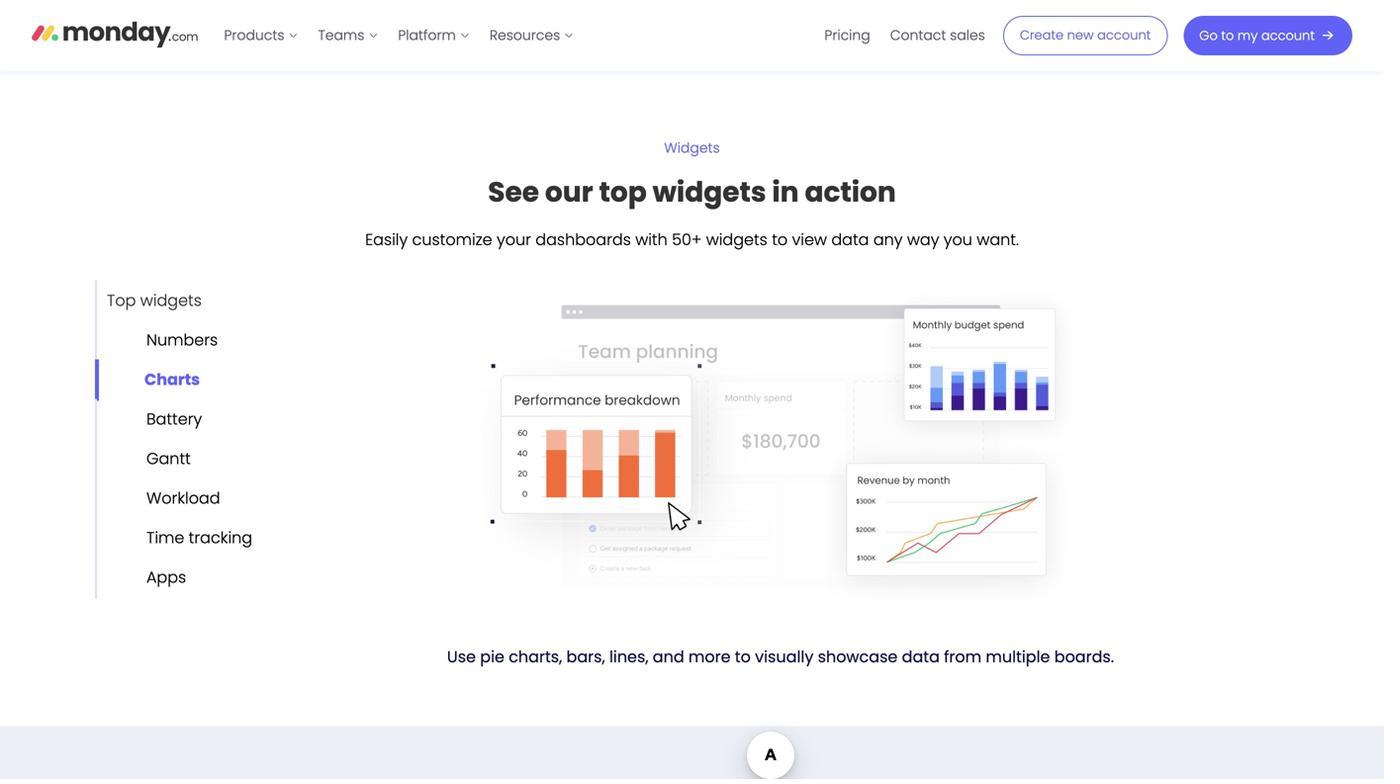 Task type: vqa. For each thing, say whether or not it's contained in the screenshot.
Create new account
yes



Task type: describe. For each thing, give the bounding box(es) containing it.
any
[[874, 228, 903, 251]]

visually
[[755, 646, 814, 668]]

0 vertical spatial data
[[832, 228, 869, 251]]

apps
[[146, 567, 186, 589]]

go to my account button
[[1184, 16, 1353, 55]]

more
[[689, 646, 731, 668]]

use pie charts, bars, lines, and more to visually showcase data from multiple boards.
[[447, 646, 1115, 668]]

customize
[[412, 228, 493, 251]]

contact
[[890, 26, 947, 45]]

dashboards
[[536, 228, 631, 251]]

bars,
[[567, 646, 605, 668]]

easily
[[365, 228, 408, 251]]

time tracking
[[146, 527, 252, 549]]

account inside 'button'
[[1262, 27, 1315, 45]]

numbers
[[146, 329, 218, 351]]

resources link
[[480, 20, 584, 52]]

teams link
[[308, 20, 388, 52]]

action
[[805, 173, 896, 212]]

to inside 'button'
[[1222, 27, 1235, 45]]

time tracking tab
[[95, 518, 252, 560]]

widgets inside top widgets tab
[[140, 290, 202, 312]]

products
[[224, 26, 285, 45]]

pricing
[[825, 26, 871, 45]]

boards.
[[1055, 646, 1115, 668]]

create new account button
[[1003, 16, 1168, 55]]

way
[[907, 228, 940, 251]]

main element
[[214, 0, 1353, 71]]

create new account
[[1020, 26, 1151, 44]]

contact sales button
[[881, 20, 996, 52]]

pricing link
[[815, 20, 881, 52]]

list containing products
[[214, 0, 584, 71]]

view
[[792, 228, 827, 251]]

you
[[944, 228, 973, 251]]

in
[[772, 173, 799, 212]]

1 vertical spatial widgets
[[706, 228, 768, 251]]

from
[[944, 646, 982, 668]]

use
[[447, 646, 476, 668]]

products link
[[214, 20, 308, 52]]

1 horizontal spatial data
[[902, 646, 940, 668]]

time
[[146, 527, 184, 549]]

see
[[488, 173, 539, 212]]

sales
[[950, 26, 986, 45]]

charts
[[145, 369, 200, 391]]

list containing pricing
[[815, 0, 996, 71]]

monday.com logo image
[[32, 13, 198, 54]]

go
[[1200, 27, 1218, 45]]

charts,
[[509, 646, 562, 668]]

charts image
[[272, 281, 1290, 616]]

account inside button
[[1098, 26, 1151, 44]]

your
[[497, 228, 531, 251]]

battery
[[146, 408, 202, 431]]

go to my account
[[1200, 27, 1315, 45]]



Task type: locate. For each thing, give the bounding box(es) containing it.
0 horizontal spatial data
[[832, 228, 869, 251]]

workload
[[146, 488, 220, 510]]

widgets
[[653, 173, 767, 212], [706, 228, 768, 251], [140, 290, 202, 312]]

numbers tab
[[95, 320, 218, 362]]

see our top widgets in action
[[488, 173, 896, 212]]

tracking
[[189, 527, 252, 549]]

apps tab
[[95, 558, 186, 599]]

want.
[[977, 228, 1019, 251]]

contact sales
[[890, 26, 986, 45]]

to right more
[[735, 646, 751, 668]]

battery tab
[[95, 399, 202, 441]]

multiple
[[986, 646, 1051, 668]]

0 horizontal spatial to
[[735, 646, 751, 668]]

50+
[[672, 228, 702, 251]]

teams
[[318, 26, 365, 45]]

widgets
[[664, 139, 720, 158]]

to right go
[[1222, 27, 1235, 45]]

charts tab
[[95, 360, 200, 401]]

data
[[832, 228, 869, 251], [902, 646, 940, 668]]

gantt tab
[[95, 439, 191, 480]]

with
[[636, 228, 668, 251]]

lines,
[[610, 646, 649, 668]]

resources
[[490, 26, 560, 45]]

0 horizontal spatial account
[[1098, 26, 1151, 44]]

2 horizontal spatial to
[[1222, 27, 1235, 45]]

top
[[599, 173, 647, 212]]

widgets down widgets
[[653, 173, 767, 212]]

1 vertical spatial data
[[902, 646, 940, 668]]

2 vertical spatial to
[[735, 646, 751, 668]]

account right new
[[1098, 26, 1151, 44]]

1 vertical spatial to
[[772, 228, 788, 251]]

account
[[1098, 26, 1151, 44], [1262, 27, 1315, 45]]

data left any
[[832, 228, 869, 251]]

to for multiple
[[735, 646, 751, 668]]

1 list from the left
[[214, 0, 584, 71]]

workload tab
[[95, 478, 220, 520]]

showcase
[[818, 646, 898, 668]]

new
[[1068, 26, 1094, 44]]

0 horizontal spatial list
[[214, 0, 584, 71]]

and
[[653, 646, 685, 668]]

1 horizontal spatial account
[[1262, 27, 1315, 45]]

top
[[107, 290, 136, 312]]

0 vertical spatial to
[[1222, 27, 1235, 45]]

1 horizontal spatial to
[[772, 228, 788, 251]]

pie
[[480, 646, 505, 668]]

top widgets
[[107, 290, 202, 312]]

0 vertical spatial widgets
[[653, 173, 767, 212]]

easily customize your dashboards with 50+ widgets to view data any way you want.
[[365, 228, 1019, 251]]

my
[[1238, 27, 1258, 45]]

gantt
[[146, 448, 191, 470]]

2 vertical spatial widgets
[[140, 290, 202, 312]]

2 list from the left
[[815, 0, 996, 71]]

top widgets tab
[[95, 280, 202, 322]]

create
[[1020, 26, 1064, 44]]

widgets up the numbers at the top of page
[[140, 290, 202, 312]]

our
[[545, 173, 593, 212]]

data left from
[[902, 646, 940, 668]]

1 horizontal spatial list
[[815, 0, 996, 71]]

platform
[[398, 26, 456, 45]]

account right my
[[1262, 27, 1315, 45]]

to
[[1222, 27, 1235, 45], [772, 228, 788, 251], [735, 646, 751, 668]]

to left view
[[772, 228, 788, 251]]

widgets right 50+
[[706, 228, 768, 251]]

platform link
[[388, 20, 480, 52]]

to for you
[[772, 228, 788, 251]]

list
[[214, 0, 584, 71], [815, 0, 996, 71]]



